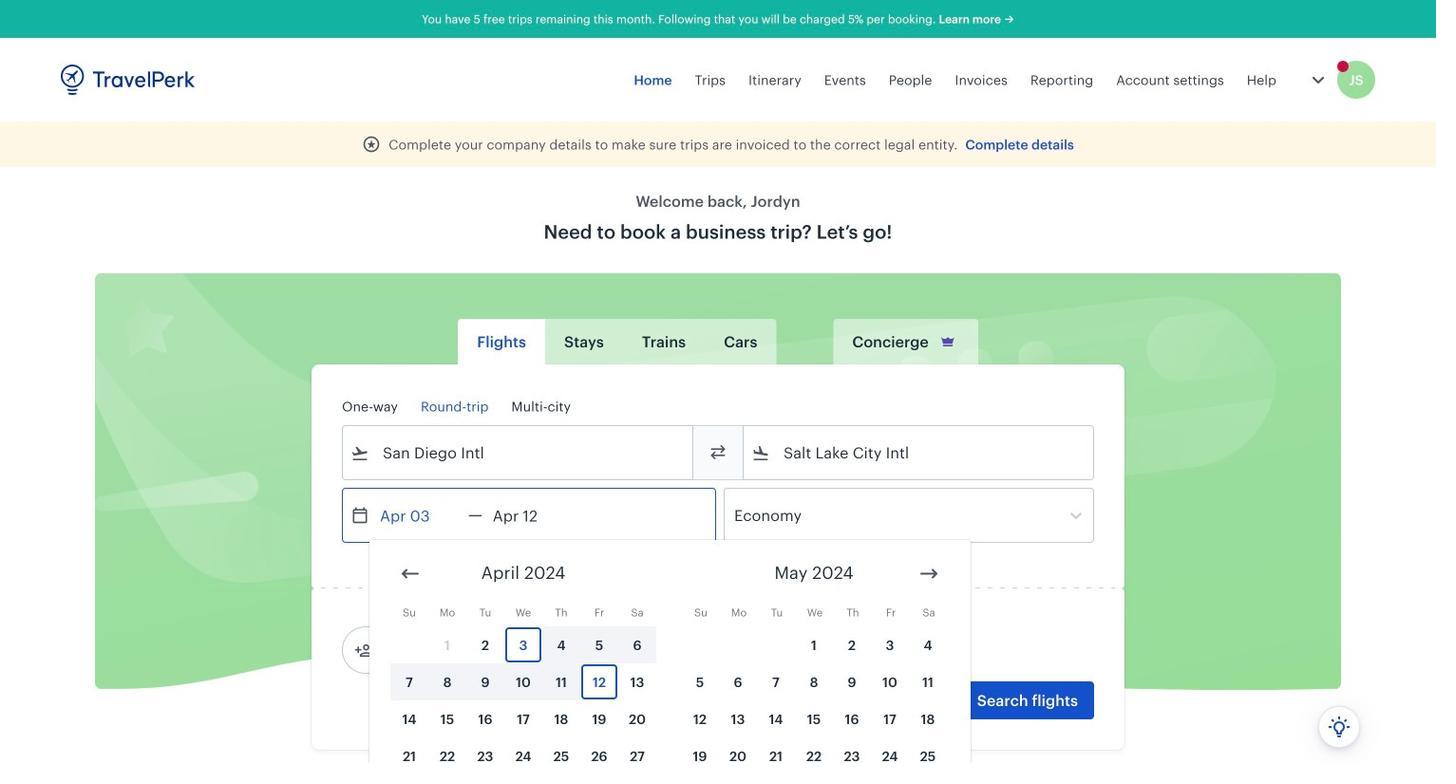 Task type: vqa. For each thing, say whether or not it's contained in the screenshot.
2nd JetBlue Airways image from the bottom
no



Task type: locate. For each thing, give the bounding box(es) containing it.
To search field
[[770, 438, 1068, 468]]



Task type: describe. For each thing, give the bounding box(es) containing it.
move backward to switch to the previous month. image
[[399, 563, 422, 586]]

Return text field
[[482, 489, 581, 542]]

move forward to switch to the next month. image
[[917, 563, 940, 586]]

From search field
[[369, 438, 668, 468]]

Depart text field
[[369, 489, 468, 542]]

calendar application
[[369, 540, 1436, 764]]

Add first traveler search field
[[373, 635, 571, 666]]



